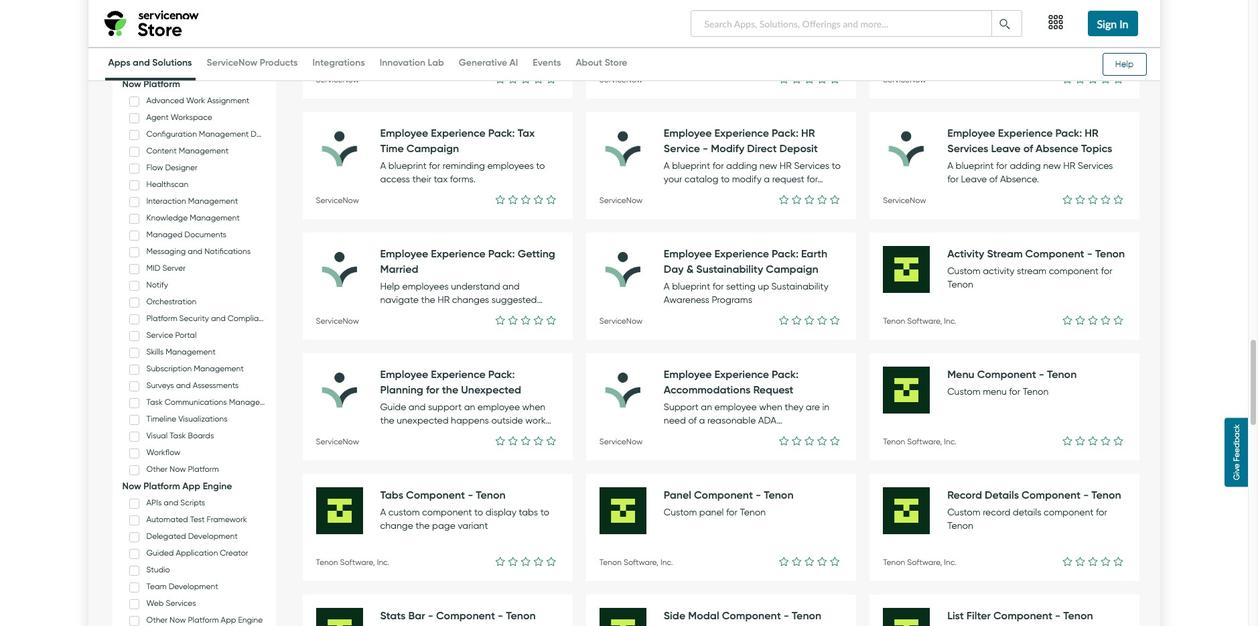 Task type: vqa. For each thing, say whether or not it's contained in the screenshot.
"Modal"
yes



Task type: describe. For each thing, give the bounding box(es) containing it.
employees inside employee experience pack: tax time campaign a blueprint for reminding employees to access their tax forms.
[[488, 160, 534, 171]]

& for employee experience pack: earth day & sustainability campaign a blueprint for setting up sustainability awareness programs
[[687, 262, 694, 275]]

a inside employee experience pack: hr service - modify direct deposit a blueprint for adding new hr services to your catalog to modify a request for…
[[764, 173, 770, 185]]

app by company servicenow element for employee experience pack: tax time campaign
[[316, 195, 359, 205]]

for inside employee experience pack: tax time campaign a blueprint for reminding employees to access their tax forms.
[[429, 160, 441, 171]]

visualizations
[[178, 414, 228, 424]]

laptop for employee experience pack: laptop refresh initiative
[[1021, 5, 1056, 19]]

custom record details component for tenon element
[[948, 506, 1127, 533]]

app by company servicenow element for employee experience pack: earth day & sustainability campaign
[[600, 316, 643, 326]]

hr inside employee experience pack: getting married help employees understand and navigate the hr changes suggested…
[[438, 294, 450, 305]]

scripts
[[180, 498, 205, 508]]

deliver
[[948, 39, 977, 51]]

support an employee when they are in need of a reasonable ada accommodation. element
[[664, 401, 843, 427]]

tenon software, inc. for panel component - tenon
[[600, 557, 673, 567]]

deposit for employee experience pack: hr service - modify direct deposit
[[632, 141, 671, 155]]

pack: for employee experience pack: tax time campaign
[[424, 126, 451, 139]]

software, for tabs component - tenon
[[340, 557, 375, 567]]

employee inside a blueprint for offboarding an employee involuntarily, such as a termination.
[[510, 39, 552, 51]]

new for direct
[[760, 160, 778, 171]]

2 horizontal spatial sustainability
[[772, 281, 829, 292]]

application
[[176, 548, 218, 558]]

tabs component - tenon
[[316, 488, 441, 501]]

topics for employee experience pack: hr services leave of absence topics
[[929, 141, 960, 155]]

component inside activity stream component - tenon custom activity stream component for displaying comments, attachments, and record updates in a view in ui builder for tenon
[[962, 247, 1021, 260]]

details
[[1013, 507, 1042, 518]]

an inside a blueprint for offboarding an employee involuntarily, such as a termination.
[[496, 39, 507, 51]]

side modal component - tenon inside 'element'
[[664, 609, 822, 622]]

solutions
[[152, 56, 192, 68]]

experience for employee experience pack: tax time campaign a blueprint for reminding employees to access their tax forms.
[[431, 126, 486, 139]]

experience for employee experience pack: planning for the unexpected guide and support an employee when the unexpected happens outside work…
[[431, 367, 486, 381]]

employee inside "employee experience pack: laptop refresh initiative deliver a great employee experience for organizational technology updates"
[[1014, 39, 1056, 51]]

and inside employee experience pack: planning for the unexpected guide and support an employee when the unexpected happens outside work…
[[409, 401, 426, 413]]

apps and solutions
[[108, 56, 192, 68]]

about
[[576, 56, 603, 68]]

an inside employee experience pack: accommodations request support an employee when they are in need of a reasonable ada…
[[701, 401, 712, 413]]

employee for employee experience pack: planning for the unexpected
[[316, 367, 364, 381]]

software, for menu component - tenon
[[908, 436, 943, 446]]

married for employee experience pack: getting married help employees understand and navigate the hr changes suggested…
[[380, 262, 419, 275]]

involuntarily,
[[380, 53, 432, 64]]

healthscan
[[146, 179, 188, 189]]

tabs for tabs component - tenon a custom component to display tabs to change the page variant
[[380, 488, 404, 501]]

activity stream component - tenon custom activity stream component for displaying comments, attachments, and record updates in a view in ui builder for tenon
[[883, 247, 1127, 303]]

sign in button
[[1088, 11, 1138, 36]]

workspace
[[171, 112, 212, 122]]

experience for employee experience pack: getting married help employees understand and navigate the hr changes suggested…
[[431, 247, 486, 260]]

of inside employee experience pack: accommodations request support an employee when they are in need of a reasonable ada…
[[689, 415, 697, 426]]

unexpected for employee experience pack: planning for the unexpected
[[316, 383, 376, 396]]

employee experience pack: return from leave
[[600, 5, 827, 19]]

in
[[1120, 17, 1129, 30]]

servicenow inside 'link'
[[207, 56, 258, 68]]

pack: for employee experience pack: earth day & sustainability campaign a blueprint for setting up sustainability awareness programs
[[772, 247, 799, 260]]

- inside employee experience pack: hr service - modify direct deposit
[[793, 126, 798, 139]]

return
[[763, 39, 788, 51]]

stats inside stats bar - component - tenon element
[[380, 609, 406, 622]]

for inside the 'employee experience pack: planning for the unexpected'
[[499, 367, 513, 381]]

tabs for tabs component - tenon
[[316, 488, 339, 501]]

component inside activity stream component - tenon custom activity stream component for tenon
[[1026, 247, 1085, 260]]

communications
[[165, 397, 227, 407]]

studio inside now platform advanced work assignment agent workspace configuration management database content management flow designer healthscan interaction management knowledge management managed documents messaging and notifications mid server notify orchestration platform security and compliance service portal skills management subscription management surveys and assessments task communications management timeline visualizations visual task boards workflow other now platform now platform app engine apis and scripts automated test framework delegated development guided application creator studio team development web services other now platform app engine
[[146, 565, 170, 575]]

help link
[[1096, 53, 1147, 76]]

modal inside 'element'
[[688, 609, 720, 622]]

pack: for employee experience pack: return from leave prepare employees for return to workplace from a leave of absence
[[772, 5, 799, 19]]

notifications
[[205, 246, 251, 256]]

servicenow for employee experience pack: return from leave
[[600, 74, 643, 84]]

they
[[785, 401, 804, 413]]

record inside activity stream component - tenon custom activity stream component for displaying comments, attachments, and record updates in a view in ui builder for tenon
[[1012, 279, 1040, 290]]

setting
[[727, 281, 756, 292]]

updates inside activity stream component - tenon custom activity stream component for displaying comments, attachments, and record updates in a view in ui builder for tenon
[[1042, 279, 1078, 290]]

employee experience pack: return from leave element
[[664, 5, 843, 35]]

visual
[[146, 431, 168, 441]]

stats bar - component - tenon inside stats bar - component - tenon element
[[380, 609, 536, 622]]

when inside employee experience pack: planning for the unexpected guide and support an employee when the unexpected happens outside work…
[[523, 401, 546, 413]]

2 list from the left
[[948, 609, 964, 622]]

a blueprint for offboarding an employee involuntarily, such as a termination. element
[[380, 39, 560, 65]]

new for absence
[[1044, 160, 1061, 171]]

campaign inside the employee experience pack: earth day & sustainability campaign a blueprint for setting up sustainability awareness programs
[[766, 262, 819, 275]]

request for employee experience pack: accommodations request support an employee when they are in need of a reasonable ada…
[[754, 383, 794, 396]]

employee experience pack: accommodations request
[[600, 367, 824, 396]]

modify for employee experience pack: hr service - modify direct deposit a blueprint for adding new hr services to your catalog to modify a request for…
[[711, 141, 745, 155]]

employee experience pack: hr service - modify direct deposit element
[[664, 125, 843, 156]]

apps
[[108, 56, 130, 68]]

leave for employee experience pack: return from leave
[[797, 5, 827, 19]]

workplace
[[664, 53, 709, 64]]

absence.
[[1001, 173, 1040, 185]]

experience for employee experience pack: planning for the unexpected
[[367, 367, 421, 381]]

experience for employee experience pack: return from leave
[[650, 5, 705, 19]]

Search Apps search field
[[691, 10, 992, 37]]

innovation
[[380, 56, 426, 68]]

employee experience pack: earth day & sustainability campaign element
[[664, 246, 843, 277]]

assessments
[[193, 380, 239, 390]]

hr inside employee experience pack: hr services leave of absence topics
[[1021, 126, 1035, 139]]

laptop for employee experience pack: laptop refresh initiative deliver a great employee experience for organizational technology updates
[[1085, 5, 1121, 19]]

to inside employee experience pack: return from leave prepare employees for return to workplace from a leave of absence
[[790, 39, 799, 51]]

app by company tenon software, inc. element for menu
[[883, 436, 957, 446]]

the inside tabs component - tenon a custom component to display tabs to change the page variant
[[416, 520, 430, 531]]

navigate
[[380, 294, 419, 305]]

for inside menu component - tenon custom menu for tenon
[[1010, 386, 1021, 397]]

of inside employee experience pack: hr services leave of absence topics
[[1114, 126, 1123, 139]]

employee inside employee experience pack: planning for the unexpected guide and support an employee when the unexpected happens outside work…
[[478, 401, 520, 413]]

guide
[[380, 401, 406, 413]]

leave for employee experience pack: hr services leave of absence topics a blueprint for adding new hr services for leave of absence.
[[992, 141, 1021, 155]]

blueprint inside employee experience pack: hr service - modify direct deposit a blueprint for adding new hr services to your catalog to modify a request for…
[[672, 160, 711, 171]]

services inside now platform advanced work assignment agent workspace configuration management database content management flow designer healthscan interaction management knowledge management managed documents messaging and notifications mid server notify orchestration platform security and compliance service portal skills management subscription management surveys and assessments task communications management timeline visualizations visual task boards workflow other now platform now platform app engine apis and scripts automated test framework delegated development guided application creator studio team development web services other now platform app engine
[[166, 598, 196, 608]]

suggested…
[[492, 294, 543, 305]]

reasonable
[[708, 415, 756, 426]]

record for record details component - tenon custom record details component for tenon
[[948, 488, 983, 501]]

content
[[146, 146, 177, 156]]

component inside menu component - tenon custom menu for tenon
[[978, 367, 1037, 381]]

married for employee experience pack: getting married
[[494, 247, 532, 260]]

agent inside now platform advanced work assignment agent workspace configuration management database content management flow designer healthscan interaction management knowledge management managed documents messaging and notifications mid server notify orchestration platform security and compliance service portal skills management subscription management surveys and assessments task communications management timeline visualizations visual task boards workflow other now platform now platform app engine apis and scripts automated test framework delegated development guided application creator studio team development web services other now platform app engine
[[146, 112, 169, 122]]

for inside the employee experience pack: earth day & sustainability campaign a blueprint for setting up sustainability awareness programs
[[713, 281, 724, 292]]

as
[[457, 53, 467, 64]]

work…
[[526, 415, 552, 426]]

changes
[[452, 294, 489, 305]]

surveys
[[146, 380, 174, 390]]

modify
[[732, 173, 762, 185]]

time for employee experience pack: tax time campaign
[[473, 126, 497, 139]]

a inside employee experience pack: hr service - modify direct deposit a blueprint for adding new hr services to your catalog to modify a request for…
[[664, 160, 670, 171]]

direct for employee experience pack: hr service - modify direct deposit
[[600, 141, 629, 155]]

forms.
[[450, 173, 476, 185]]

technology
[[1012, 53, 1060, 64]]

employee for employee experience pack: laptop refresh initiative deliver a great employee experience for organizational technology updates
[[948, 5, 996, 19]]

1 bar from the left
[[344, 609, 361, 622]]

1 horizontal spatial in
[[1080, 279, 1087, 290]]

prepare employees for return to workplace from a leave of absence element
[[664, 39, 843, 65]]

for inside employee experience pack: planning for the unexpected guide and support an employee when the unexpected happens outside work…
[[426, 383, 440, 396]]

2 bar from the left
[[408, 609, 425, 622]]

apps and solutions link
[[105, 56, 195, 80]]

a inside "employee experience pack: laptop refresh initiative deliver a great employee experience for organizational technology updates"
[[979, 39, 985, 51]]

servicenow store home image
[[102, 7, 206, 40]]

employee experience pack: hr service - modify direct deposit
[[600, 126, 834, 155]]

side inside side modal component - tenon 'element'
[[664, 609, 686, 622]]

employee for employee experience pack: return from leave
[[600, 5, 648, 19]]

employee experience pack: planning for the unexpected
[[316, 367, 532, 396]]

filter inside list filter component - tenon element
[[967, 609, 991, 622]]

direct for employee experience pack: hr service - modify direct deposit a blueprint for adding new hr services to your catalog to modify a request for…
[[748, 141, 777, 155]]

stream for activity stream component - tenon custom activity stream component for displaying comments, attachments, and record updates in a view in ui builder for tenon
[[923, 247, 959, 260]]

1 vertical spatial task
[[170, 431, 186, 441]]

inc. for menu component - tenon
[[945, 436, 957, 446]]

events link
[[530, 56, 565, 78]]

variant
[[458, 520, 488, 531]]

a inside a blueprint for offboarding an employee involuntarily, such as a termination.
[[469, 53, 475, 64]]

for inside activity stream component - tenon custom activity stream component for tenon
[[1102, 265, 1113, 277]]

1 filter from the left
[[903, 609, 927, 622]]

tenon inside 'element'
[[792, 609, 822, 622]]

sign
[[1098, 17, 1117, 30]]

tax
[[434, 173, 448, 185]]

a inside employee experience pack: accommodations request support an employee when they are in need of a reasonable ada…
[[699, 415, 705, 426]]

1 side from the left
[[600, 609, 621, 622]]

service for employee experience pack: hr service - modify direct deposit a blueprint for adding new hr services to your catalog to modify a request for…
[[664, 141, 700, 155]]

blueprint inside the employee experience pack: hr services leave of absence topics a blueprint for adding new hr services for leave of absence.
[[956, 160, 994, 171]]

app by company servicenow element for employee experience pack: laptop refresh initiative
[[883, 74, 927, 84]]

delegated
[[146, 531, 186, 541]]

deposit for employee experience pack: hr service - modify direct deposit a blueprint for adding new hr services to your catalog to modify a request for…
[[780, 141, 818, 155]]

day for employee experience pack: earth day & sustainability campaign
[[766, 247, 786, 260]]

component inside tabs component - tenon a custom component to display tabs to change the page variant
[[422, 507, 472, 518]]

advanced
[[146, 95, 184, 106]]

from for employee experience pack: return from leave
[[772, 5, 795, 19]]

services inside employee experience pack: hr service - modify direct deposit a blueprint for adding new hr services to your catalog to modify a request for…
[[795, 160, 830, 171]]

app by company servicenow element for employee experience pack: hr service - modify direct deposit
[[600, 195, 643, 205]]

service inside now platform advanced work assignment agent workspace configuration management database content management flow designer healthscan interaction management knowledge management managed documents messaging and notifications mid server notify orchestration platform security and compliance service portal skills management subscription management surveys and assessments task communications management timeline visualizations visual task boards workflow other now platform now platform app engine apis and scripts automated test framework delegated development guided application creator studio team development web services other now platform app engine
[[146, 330, 173, 340]]

portal
[[175, 330, 197, 340]]

compliance
[[228, 313, 273, 323]]

understand
[[451, 281, 500, 292]]

custom for activity stream component - tenon custom activity stream component for tenon
[[948, 265, 981, 277]]

the up "support"
[[442, 383, 459, 396]]

pack: for employee experience pack: laptop refresh initiative deliver a great employee experience for organizational technology updates
[[1056, 5, 1083, 19]]

record details component - tenon custom record details component for tenon
[[948, 488, 1122, 531]]

and inside activity stream component - tenon custom activity stream component for displaying comments, attachments, and record updates in a view in ui builder for tenon
[[992, 279, 1010, 290]]

side modal component - tenon element
[[664, 608, 843, 623]]

employee experience pack: tax time campaign element
[[380, 125, 560, 156]]

test
[[190, 514, 205, 524]]

for inside a blueprint for offboarding an employee involuntarily, such as a termination.
[[429, 39, 441, 51]]

pack: for employee experience pack: hr service - modify direct deposit a blueprint for adding new hr services to your catalog to modify a request for…
[[772, 126, 799, 139]]

app by company servicenow element for employee experience pack: getting married
[[316, 316, 359, 326]]

component inside 'element'
[[722, 609, 781, 622]]

employee experience pack: tax time campaign a blueprint for reminding employees to access their tax forms.
[[380, 126, 545, 185]]

flow
[[146, 162, 163, 173]]

guide and support an employee when the unexpected happens outside work to remove one point of stress. element
[[380, 401, 560, 427]]

configuration
[[146, 129, 197, 139]]

adding for of
[[1010, 160, 1041, 171]]

a inside a blueprint for offboarding an employee involuntarily, such as a termination.
[[380, 39, 386, 51]]

for inside "employee experience pack: laptop refresh initiative deliver a great employee experience for organizational technology updates"
[[1108, 39, 1120, 51]]

pack: for employee experience pack: accommodations request support an employee when they are in need of a reasonable ada…
[[772, 367, 799, 381]]

the inside employee experience pack: getting married help employees understand and navigate the hr changes suggested…
[[421, 294, 436, 305]]

custom panel for tenon element
[[664, 506, 843, 519]]

and right apis
[[164, 498, 178, 508]]

now platform advanced work assignment agent workspace configuration management database content management flow designer healthscan interaction management knowledge management managed documents messaging and notifications mid server notify orchestration platform security and compliance service portal skills management subscription management surveys and assessments task communications management timeline visualizations visual task boards workflow other now platform now platform app engine apis and scripts automated test framework delegated development guided application creator studio team development web services other now platform app engine
[[122, 78, 288, 625]]

experience for employee experience pack: earth day & sustainability campaign a blueprint for setting up sustainability awareness programs
[[715, 247, 770, 260]]

studio inside agent mobile app mobile studio now mobile app other now mobile
[[173, 28, 197, 39]]

record inside record details component - tenon custom record details component for tenon
[[983, 507, 1011, 518]]

for inside employee experience pack: return from leave prepare employees for return to workplace from a leave of absence
[[749, 39, 760, 51]]

employee experience pack: accommodations request support an employee when they are in need of a reasonable ada…
[[664, 367, 830, 426]]

panel component - tenon custom panel for tenon
[[664, 488, 794, 518]]

employee for employee experience pack: tax time campaign
[[316, 126, 364, 139]]

employee experience pack: getting married
[[316, 247, 532, 260]]

when inside employee experience pack: accommodations request support an employee when they are in need of a reasonable ada…
[[760, 401, 783, 413]]

blueprint inside a blueprint for offboarding an employee involuntarily, such as a termination.
[[389, 39, 427, 51]]

employee inside employee experience pack: accommodations request support an employee when they are in need of a reasonable ada…
[[715, 401, 757, 413]]

automated
[[146, 514, 188, 524]]

panel component - tenon
[[600, 488, 730, 501]]

1 stats from the left
[[316, 609, 341, 622]]

campaign inside employee experience pack: earth day & sustainability campaign
[[669, 262, 722, 275]]

such
[[435, 53, 455, 64]]

in inside employee experience pack: accommodations request support an employee when they are in need of a reasonable ada…
[[823, 401, 830, 413]]

for inside record details component - tenon custom record details component for tenon
[[1096, 507, 1108, 518]]

component inside tabs component - tenon a custom component to display tabs to change the page variant
[[406, 488, 465, 501]]

refresh for employee experience pack: laptop refresh initiative
[[1059, 5, 1095, 19]]

an inside employee experience pack: planning for the unexpected guide and support an employee when the unexpected happens outside work…
[[464, 401, 475, 413]]

a inside the employee experience pack: hr services leave of absence topics a blueprint for adding new hr services for leave of absence.
[[948, 160, 954, 171]]

employee for employee experience pack: hr services leave of absence topics
[[883, 126, 932, 139]]

software, for panel component - tenon
[[624, 557, 659, 567]]

custom inside panel component - tenon custom panel for tenon
[[664, 507, 697, 518]]

sustainability for employee experience pack: earth day & sustainability campaign a blueprint for setting up sustainability awareness programs
[[697, 262, 764, 275]]

programs
[[712, 294, 753, 305]]

- inside panel component - tenon custom panel for tenon
[[756, 488, 762, 501]]

agent mobile app mobile studio now mobile app other now mobile
[[144, 12, 212, 72]]

earth for employee experience pack: earth day & sustainability campaign
[[737, 247, 764, 260]]

panel component - tenon element
[[664, 487, 843, 503]]

view
[[1098, 279, 1117, 290]]

modify for employee experience pack: hr service - modify direct deposit
[[801, 126, 834, 139]]

employees inside employee experience pack: return from leave prepare employees for return to workplace from a leave of absence
[[700, 39, 747, 51]]

help employees understand and navigate the hr changes suggested when getting married element
[[380, 280, 560, 307]]

experience for employee experience pack: hr services leave of absence topics
[[934, 126, 989, 139]]

a inside tabs component - tenon a custom component to display tabs to change the page variant
[[380, 507, 386, 518]]

events
[[533, 56, 561, 68]]

of inside employee experience pack: return from leave prepare employees for return to workplace from a leave of absence
[[767, 53, 775, 64]]

activity stream component - tenon element
[[948, 246, 1127, 261]]

tenon inside tabs component - tenon a custom component to display tabs to change the page variant
[[476, 488, 506, 501]]

experience for employee experience pack: tax time campaign
[[367, 126, 421, 139]]

lab
[[428, 56, 444, 68]]

tax for employee experience pack: tax time campaign
[[454, 126, 471, 139]]

panel
[[700, 507, 724, 518]]

server
[[163, 263, 186, 273]]

2 other from the top
[[146, 464, 168, 474]]

custom
[[389, 507, 420, 518]]

a inside the employee experience pack: earth day & sustainability campaign a blueprint for setting up sustainability awareness programs
[[664, 281, 670, 292]]

topics for employee experience pack: hr services leave of absence topics a blueprint for adding new hr services for leave of absence.
[[1082, 141, 1113, 155]]

for inside employee experience pack: hr service - modify direct deposit a blueprint for adding new hr services to your catalog to modify a request for…
[[713, 160, 724, 171]]

1 vertical spatial engine
[[238, 615, 263, 625]]

experience for employee experience pack: hr service - modify direct deposit a blueprint for adding new hr services to your catalog to modify a request for…
[[715, 126, 770, 139]]

refresh for employee experience pack: laptop refresh initiative deliver a great employee experience for organizational technology updates
[[948, 21, 984, 34]]

and inside employee experience pack: getting married help employees understand and navigate the hr changes suggested…
[[503, 281, 520, 292]]

- inside 'element'
[[784, 609, 789, 622]]

a inside employee experience pack: tax time campaign a blueprint for reminding employees to access their tax forms.
[[380, 160, 386, 171]]

pack: for employee experience pack: planning for the unexpected guide and support an employee when the unexpected happens outside work…
[[488, 367, 515, 381]]

creator
[[220, 548, 248, 558]]

- inside record details component - tenon custom record details component for tenon
[[1084, 488, 1089, 501]]

component inside panel component - tenon custom panel for tenon
[[694, 488, 753, 501]]

initiative for employee experience pack: laptop refresh initiative deliver a great employee experience for organizational technology updates
[[987, 21, 1030, 34]]

employee experience pack: earth day & sustainability campaign
[[600, 247, 796, 275]]

hr inside employee experience pack: hr service - modify direct deposit
[[737, 126, 751, 139]]

blueprint inside the employee experience pack: earth day & sustainability campaign a blueprint for setting up sustainability awareness programs
[[672, 281, 711, 292]]

security
[[179, 313, 209, 323]]

designer
[[165, 162, 198, 173]]

component inside record details component - tenon custom record details component for tenon
[[1022, 488, 1081, 501]]

mid
[[146, 263, 161, 273]]

a inside employee experience pack: return from leave prepare employees for return to workplace from a leave of absence
[[733, 53, 739, 64]]

3 other from the top
[[146, 615, 168, 625]]



Task type: locate. For each thing, give the bounding box(es) containing it.
from up prepare
[[664, 21, 687, 34]]

2 request from the left
[[754, 383, 794, 396]]

leave for employee experience pack: hr services leave of absence topics
[[1081, 126, 1111, 139]]

2 laptop from the left
[[1085, 5, 1121, 19]]

2 stream from the left
[[1017, 265, 1047, 277]]

employee for employee experience pack: hr service - modify direct deposit a blueprint for adding new hr services to your catalog to modify a request for…
[[664, 126, 712, 139]]

0 horizontal spatial engine
[[203, 480, 232, 492]]

stats bar - component - tenon element
[[380, 608, 560, 623]]

employee inside the employee experience pack: earth day & sustainability campaign a blueprint for setting up sustainability awareness programs
[[664, 247, 712, 260]]

change
[[380, 520, 413, 531]]

servicenow for employee experience pack: tax time campaign
[[316, 195, 359, 205]]

a right modify
[[764, 173, 770, 185]]

1 horizontal spatial new
[[1044, 160, 1061, 171]]

1 vertical spatial updates
[[1042, 279, 1078, 290]]

tabs component - tenon element
[[380, 487, 560, 503]]

the up work…
[[515, 367, 532, 381]]

the inside the 'employee experience pack: planning for the unexpected'
[[515, 367, 532, 381]]

1 horizontal spatial details
[[985, 488, 1020, 501]]

activity for activity stream component - tenon custom activity stream component for displaying comments, attachments, and record updates in a view in ui builder for tenon
[[919, 265, 951, 277]]

1 menu from the left
[[883, 367, 911, 381]]

experience for employee experience pack: earth day & sustainability campaign
[[650, 247, 705, 260]]

2 menu from the left
[[948, 367, 975, 381]]

married up suggested…
[[494, 247, 532, 260]]

sustainability up awareness
[[600, 262, 667, 275]]

1 horizontal spatial return
[[802, 5, 834, 19]]

2 initiative from the left
[[987, 21, 1030, 34]]

0 horizontal spatial initiative
[[883, 21, 926, 34]]

ui
[[883, 292, 892, 303]]

and right attachments,
[[992, 279, 1010, 290]]

agent inside agent mobile app mobile studio now mobile app other now mobile
[[146, 12, 169, 22]]

pack: up the a blueprint for adding new hr services for leave of absence. element
[[1056, 126, 1083, 139]]

0 horizontal spatial modal
[[624, 609, 655, 622]]

0 vertical spatial updates
[[1063, 53, 1099, 64]]

service up a blueprint for adding new hr services to your catalog to modify a request for direct deposit. element
[[754, 126, 790, 139]]

1 horizontal spatial getting
[[518, 247, 556, 260]]

absence
[[778, 53, 815, 64]]

1 vertical spatial development
[[169, 581, 218, 591]]

employee inside employee experience pack: getting married help employees understand and navigate the hr changes suggested…
[[380, 247, 428, 260]]

employees up leave
[[700, 39, 747, 51]]

support
[[664, 401, 699, 413]]

modify inside employee experience pack: hr service - modify direct deposit
[[801, 126, 834, 139]]

1 horizontal spatial time
[[473, 126, 497, 139]]

- inside activity stream component - tenon custom activity stream component for tenon
[[1088, 247, 1093, 260]]

1 stats bar - component - tenon from the left
[[316, 609, 472, 622]]

stream
[[953, 265, 983, 277], [1017, 265, 1047, 277]]

modify up 'for…'
[[801, 126, 834, 139]]

the down guide
[[380, 415, 395, 426]]

1 vertical spatial refresh
[[948, 21, 984, 34]]

to inside employee experience pack: tax time campaign a blueprint for reminding employees to access their tax forms.
[[536, 160, 545, 171]]

return inside employee experience pack: return from leave prepare employees for return to workplace from a leave of absence
[[802, 5, 834, 19]]

component for activity stream component - tenon custom activity stream component for tenon
[[1049, 265, 1099, 277]]

pack: for employee experience pack: accommodations request
[[708, 367, 735, 381]]

tenon software, inc. for activity stream component - tenon
[[883, 316, 957, 326]]

0 horizontal spatial when
[[523, 401, 546, 413]]

activity for activity stream component - tenon custom activity stream component for tenon
[[948, 247, 985, 260]]

sustainability right up
[[772, 281, 829, 292]]

1 horizontal spatial engine
[[238, 615, 263, 625]]

1 vertical spatial accommodations
[[664, 383, 751, 396]]

the
[[421, 294, 436, 305], [515, 367, 532, 381], [442, 383, 459, 396], [380, 415, 395, 426], [416, 520, 430, 531]]

0 vertical spatial day
[[766, 247, 786, 260]]

framework
[[207, 514, 247, 524]]

employee up the "outside"
[[478, 401, 520, 413]]

employee experience pack: getting married element
[[380, 246, 560, 277]]

blueprint up awareness
[[672, 281, 711, 292]]

component for activity stream component - tenon custom activity stream component for displaying comments, attachments, and record updates in a view in ui builder for tenon
[[985, 265, 1035, 277]]

in down displaying
[[1080, 279, 1087, 290]]

displaying
[[1051, 265, 1095, 277]]

tenon software, inc. for tabs component - tenon
[[316, 557, 389, 567]]

happens
[[451, 415, 489, 426]]

1 horizontal spatial panel
[[664, 488, 692, 501]]

new inside employee experience pack: hr service - modify direct deposit a blueprint for adding new hr services to your catalog to modify a request for…
[[760, 160, 778, 171]]

in
[[1080, 279, 1087, 290], [1120, 279, 1127, 290], [823, 401, 830, 413]]

adding up modify
[[727, 160, 758, 171]]

1 details from the left
[[921, 488, 955, 501]]

inc.
[[945, 316, 957, 326], [945, 436, 957, 446], [377, 557, 389, 567], [661, 557, 673, 567], [945, 557, 957, 567]]

app by company servicenow element for employee experience pack: hr services leave of absence topics
[[883, 195, 927, 205]]

database
[[251, 129, 288, 139]]

employee inside the 'employee experience pack: planning for the unexpected'
[[316, 367, 364, 381]]

orchestration
[[146, 297, 197, 307]]

request for employee experience pack: accommodations request
[[600, 383, 640, 396]]

component down activity stream component - tenon element
[[985, 265, 1035, 277]]

the left page
[[416, 520, 430, 531]]

a blueprint for adding new hr services to your catalog to modify a request for direct deposit. element
[[664, 159, 843, 186]]

pack: up reminding at left top
[[424, 126, 451, 139]]

0 horizontal spatial tax
[[454, 126, 471, 139]]

1 request from the left
[[600, 383, 640, 396]]

0 horizontal spatial getting
[[454, 247, 491, 260]]

blueprint up 'catalog'
[[672, 160, 711, 171]]

2 adding from the left
[[1010, 160, 1041, 171]]

0 horizontal spatial from
[[664, 21, 687, 34]]

need
[[664, 415, 686, 426]]

laptop inside employee experience pack: laptop refresh initiative
[[1021, 5, 1056, 19]]

1 tabs from the left
[[316, 488, 339, 501]]

and up unexpected
[[409, 401, 426, 413]]

a up your
[[664, 160, 670, 171]]

star empty image
[[496, 72, 505, 85], [534, 72, 543, 85], [780, 72, 789, 85], [792, 72, 802, 85], [818, 72, 827, 85], [1089, 72, 1098, 85], [1102, 72, 1111, 85], [496, 192, 505, 206], [509, 192, 518, 206], [547, 192, 556, 206], [780, 192, 789, 206], [792, 192, 802, 206], [818, 192, 827, 206], [831, 192, 840, 206], [1089, 192, 1098, 206], [1102, 192, 1111, 206], [496, 313, 505, 326], [509, 313, 518, 326], [534, 313, 543, 326], [547, 313, 556, 326], [818, 313, 827, 326], [831, 313, 840, 326], [1063, 313, 1073, 326], [1076, 313, 1085, 326], [1102, 313, 1111, 326], [1114, 313, 1124, 326], [521, 434, 531, 447], [547, 434, 556, 447], [780, 434, 789, 447], [792, 434, 802, 447], [818, 434, 827, 447], [1076, 434, 1085, 447], [521, 554, 531, 568], [547, 554, 556, 568], [780, 554, 789, 568], [792, 554, 802, 568], [805, 554, 814, 568], [818, 554, 827, 568], [1102, 554, 1111, 568], [1114, 554, 1124, 568]]

star empty image
[[509, 72, 518, 85], [521, 72, 531, 85], [547, 72, 556, 85], [805, 72, 814, 85], [831, 72, 840, 85], [1063, 72, 1073, 85], [1076, 72, 1085, 85], [1114, 72, 1124, 85], [521, 192, 531, 206], [534, 192, 543, 206], [805, 192, 814, 206], [1063, 192, 1073, 206], [1076, 192, 1085, 206], [1114, 192, 1124, 206], [521, 313, 531, 326], [780, 313, 789, 326], [792, 313, 802, 326], [805, 313, 814, 326], [1089, 313, 1098, 326], [496, 434, 505, 447], [509, 434, 518, 447], [534, 434, 543, 447], [805, 434, 814, 447], [831, 434, 840, 447], [1063, 434, 1073, 447], [1089, 434, 1098, 447], [1102, 434, 1111, 447], [1114, 434, 1124, 447], [496, 554, 505, 568], [509, 554, 518, 568], [534, 554, 543, 568], [831, 554, 840, 568], [1063, 554, 1073, 568], [1076, 554, 1085, 568], [1089, 554, 1098, 568]]

stats
[[316, 609, 341, 622], [380, 609, 406, 622]]

& up awareness
[[687, 262, 694, 275]]

accommodations inside employee experience pack: accommodations request
[[737, 367, 824, 381]]

list filter component - tenon inside list filter component - tenon element
[[948, 609, 1094, 622]]

0 vertical spatial engine
[[203, 480, 232, 492]]

pack: up the "outside"
[[488, 367, 515, 381]]

employee for employee experience pack: getting married
[[316, 247, 364, 260]]

innovation lab link
[[376, 56, 448, 78]]

panel inside panel component - tenon custom panel for tenon
[[664, 488, 692, 501]]

service for employee experience pack: hr service - modify direct deposit
[[754, 126, 790, 139]]

page
[[432, 520, 456, 531]]

1 unexpected from the left
[[316, 383, 376, 396]]

and up suggested…
[[503, 281, 520, 292]]

deposit inside employee experience pack: hr service - modify direct deposit
[[632, 141, 671, 155]]

integrations link
[[309, 56, 368, 78]]

awareness
[[664, 294, 710, 305]]

details
[[921, 488, 955, 501], [985, 488, 1020, 501]]

tenon
[[1031, 247, 1061, 260], [1096, 247, 1125, 260], [948, 279, 974, 290], [940, 292, 965, 303], [883, 316, 906, 326], [983, 367, 1013, 381], [1048, 367, 1077, 381], [1023, 386, 1049, 397], [883, 436, 906, 446], [412, 488, 441, 501], [476, 488, 506, 501], [700, 488, 730, 501], [764, 488, 794, 501], [1028, 488, 1057, 501], [1092, 488, 1122, 501], [740, 507, 766, 518], [948, 520, 974, 531], [316, 557, 338, 567], [600, 557, 622, 567], [883, 557, 906, 567], [442, 609, 472, 622], [506, 609, 536, 622], [728, 609, 758, 622], [792, 609, 822, 622], [999, 609, 1029, 622], [1064, 609, 1094, 622]]

0 horizontal spatial modify
[[711, 141, 745, 155]]

accommodations for employee experience pack: accommodations request support an employee when they are in need of a reasonable ada…
[[664, 383, 751, 396]]

0 vertical spatial service
[[754, 126, 790, 139]]

the right navigate
[[421, 294, 436, 305]]

campaign inside employee experience pack: tax time campaign a blueprint for reminding employees to access their tax forms.
[[407, 141, 459, 155]]

updates inside "employee experience pack: laptop refresh initiative deliver a great employee experience for organizational technology updates"
[[1063, 53, 1099, 64]]

record left details
[[983, 507, 1011, 518]]

experience inside employee experience pack: return from leave prepare employees for return to workplace from a leave of absence
[[715, 5, 770, 19]]

and right security
[[211, 313, 226, 323]]

employee for employee experience pack: planning for the unexpected guide and support an employee when the unexpected happens outside work…
[[380, 367, 428, 381]]

servicenow for employee experience pack: earth day & sustainability campaign
[[600, 316, 643, 326]]

pack: inside employee experience pack: accommodations request support an employee when they are in need of a reasonable ada…
[[772, 367, 799, 381]]

experience for employee experience pack: hr services leave of absence topics a blueprint for adding new hr services for leave of absence.
[[999, 126, 1053, 139]]

1 return from the left
[[737, 5, 770, 19]]

absence
[[883, 141, 926, 155], [1036, 141, 1079, 155]]

0 horizontal spatial married
[[380, 262, 419, 275]]

menu
[[983, 386, 1007, 397]]

pack: inside the employee experience pack: earth day & sustainability campaign a blueprint for setting up sustainability awareness programs
[[772, 247, 799, 260]]

when up ada…
[[760, 401, 783, 413]]

refresh up deliver
[[948, 21, 984, 34]]

2 vertical spatial service
[[146, 330, 173, 340]]

sustainability inside employee experience pack: earth day & sustainability campaign
[[600, 262, 667, 275]]

pack: for employee experience pack: tax time campaign a blueprint for reminding employees to access their tax forms.
[[488, 126, 515, 139]]

- inside tabs component - tenon a custom component to display tabs to change the page variant
[[468, 488, 473, 501]]

stream for activity stream component - tenon custom activity stream component for tenon
[[1017, 265, 1047, 277]]

blueprint up involuntarily,
[[389, 39, 427, 51]]

guided
[[146, 548, 174, 558]]

employee for employee experience pack: accommodations request
[[600, 367, 648, 381]]

2 side modal component - tenon from the left
[[664, 609, 822, 622]]

1 earth from the left
[[737, 247, 764, 260]]

services
[[1037, 126, 1079, 139], [948, 141, 989, 155], [795, 160, 830, 171], [1078, 160, 1114, 171], [166, 598, 196, 608]]

employee experience pack: hr services leave of absence topics element
[[948, 125, 1127, 156]]

development down framework
[[188, 531, 238, 541]]

activity inside activity stream component - tenon custom activity stream component for tenon
[[983, 265, 1015, 277]]

pack: up a blueprint for setting up sustainability awareness programs element at top right
[[772, 247, 799, 260]]

return for employee experience pack: return from leave prepare employees for return to workplace from a leave of absence
[[802, 5, 834, 19]]

employee up reasonable
[[715, 401, 757, 413]]

integrations
[[313, 56, 365, 68]]

0 horizontal spatial activity
[[883, 247, 921, 260]]

and inside tab list
[[133, 56, 150, 68]]

2 horizontal spatial an
[[701, 401, 712, 413]]

employee inside "employee experience pack: laptop refresh initiative deliver a great employee experience for organizational technology updates"
[[948, 5, 996, 19]]

pack: inside employee experience pack: earth day & sustainability campaign
[[708, 247, 735, 260]]

0 horizontal spatial new
[[760, 160, 778, 171]]

1 laptop from the left
[[1021, 5, 1056, 19]]

- inside activity stream component - tenon custom activity stream component for displaying comments, attachments, and record updates in a view in ui builder for tenon
[[1023, 247, 1029, 260]]

a blueprint for offboarding an employee involuntarily, such as a termination.
[[380, 39, 552, 64]]

1 panel from the left
[[600, 488, 627, 501]]

1 topics from the left
[[929, 141, 960, 155]]

development
[[188, 531, 238, 541], [169, 581, 218, 591]]

sign in menu bar
[[1026, 0, 1161, 47]]

2 filter from the left
[[967, 609, 991, 622]]

service up skills
[[146, 330, 173, 340]]

development down application
[[169, 581, 218, 591]]

0 horizontal spatial return
[[737, 5, 770, 19]]

1 horizontal spatial record
[[948, 488, 983, 501]]

2 earth from the left
[[802, 247, 828, 260]]

custom menu for tenon element
[[948, 385, 1127, 399]]

details for record details component - tenon custom record details component for tenon
[[985, 488, 1020, 501]]

activity inside activity stream component - tenon custom activity stream component for displaying comments, attachments, and record updates in a view in ui builder for tenon
[[919, 265, 951, 277]]

list
[[883, 609, 900, 622], [948, 609, 964, 622]]

a up the "access"
[[380, 160, 386, 171]]

1 absence from the left
[[883, 141, 926, 155]]

help down in
[[1116, 59, 1134, 69]]

pack: up experience
[[1056, 5, 1083, 19]]

0 vertical spatial studio
[[173, 28, 197, 39]]

1 horizontal spatial employees
[[488, 160, 534, 171]]

married down employee experience pack: getting married at top left
[[380, 262, 419, 275]]

studio
[[173, 28, 197, 39], [146, 565, 170, 575]]

experience inside the employee experience pack: earth day & sustainability campaign a blueprint for setting up sustainability awareness programs
[[715, 247, 770, 260]]

2 stream from the left
[[988, 247, 1023, 260]]

deposit up your
[[632, 141, 671, 155]]

software, for record details component - tenon
[[908, 557, 943, 567]]

2 getting from the left
[[518, 247, 556, 260]]

getting up understand
[[454, 247, 491, 260]]

tax for employee experience pack: tax time campaign a blueprint for reminding employees to access their tax forms.
[[518, 126, 535, 139]]

record down activity stream component - tenon element
[[1012, 279, 1040, 290]]

stream up attachments,
[[923, 247, 959, 260]]

1 vertical spatial planning
[[380, 383, 424, 396]]

blueprint up the "access"
[[389, 160, 427, 171]]

an right support
[[701, 401, 712, 413]]

blueprint down employee experience pack: hr services leave of absence topics
[[956, 160, 994, 171]]

1 horizontal spatial record
[[1012, 279, 1040, 290]]

planning up guide
[[380, 383, 424, 396]]

0 vertical spatial task
[[146, 397, 163, 407]]

absence for employee experience pack: hr services leave of absence topics a blueprint for adding new hr services for leave of absence.
[[1036, 141, 1079, 155]]

task down surveys at the bottom left
[[146, 397, 163, 407]]

activity stream component - tenon custom activity stream component for tenon
[[948, 247, 1125, 290]]

1 vertical spatial time
[[380, 141, 404, 155]]

1 list filter component - tenon from the left
[[883, 609, 1029, 622]]

employees up navigate
[[402, 281, 449, 292]]

pack: inside "employee experience pack: laptop refresh initiative deliver a great employee experience for organizational technology updates"
[[1056, 5, 1083, 19]]

1 horizontal spatial initiative
[[987, 21, 1030, 34]]

new down employee experience pack: hr services leave of absence topics element
[[1044, 160, 1061, 171]]

1 horizontal spatial modal
[[688, 609, 720, 622]]

day up awareness
[[664, 262, 684, 275]]

1 activity from the left
[[919, 265, 951, 277]]

employee for employee experience pack: earth day & sustainability campaign
[[600, 247, 648, 260]]

2 unexpected from the left
[[461, 383, 522, 396]]

bar
[[344, 609, 361, 622], [408, 609, 425, 622]]

day inside the employee experience pack: earth day & sustainability campaign a blueprint for setting up sustainability awareness programs
[[664, 262, 684, 275]]

day for employee experience pack: earth day & sustainability campaign a blueprint for setting up sustainability awareness programs
[[664, 262, 684, 275]]

1 vertical spatial other
[[146, 464, 168, 474]]

inc. for tabs component - tenon
[[377, 557, 389, 567]]

2 agent from the top
[[146, 112, 169, 122]]

pack: for employee experience pack: laptop refresh initiative
[[992, 5, 1018, 19]]

managed
[[146, 230, 183, 240]]

a blueprint for setting up sustainability awareness programs element
[[664, 280, 843, 307]]

direct inside employee experience pack: hr service - modify direct deposit
[[600, 141, 629, 155]]

pack: for employee experience pack: hr services leave of absence topics a blueprint for adding new hr services for leave of absence.
[[1056, 126, 1083, 139]]

accommodations
[[737, 367, 824, 381], [664, 383, 751, 396]]

1 horizontal spatial menu
[[948, 367, 975, 381]]

experience for employee experience pack: accommodations request support an employee when they are in need of a reasonable ada…
[[715, 367, 770, 381]]

0 horizontal spatial task
[[146, 397, 163, 407]]

1 horizontal spatial direct
[[748, 141, 777, 155]]

0 horizontal spatial service
[[146, 330, 173, 340]]

app by company tenon software, inc. element
[[883, 316, 957, 326], [883, 436, 957, 446], [316, 557, 389, 567], [600, 557, 673, 567], [883, 557, 957, 567]]

planning for employee experience pack: planning for the unexpected
[[454, 367, 497, 381]]

for inside panel component - tenon custom panel for tenon
[[727, 507, 738, 518]]

1 horizontal spatial studio
[[173, 28, 197, 39]]

their
[[412, 173, 432, 185]]

1 agent from the top
[[146, 12, 169, 22]]

stream inside activity stream component - tenon custom activity stream component for displaying comments, attachments, and record updates in a view in ui builder for tenon
[[953, 265, 983, 277]]

1 getting from the left
[[454, 247, 491, 260]]

planning for employee experience pack: planning for the unexpected guide and support an employee when the unexpected happens outside work…
[[380, 383, 424, 396]]

employee experience pack: return from leave prepare employees for return to workplace from a leave of absence
[[664, 5, 834, 64]]

agent up apps and solutions
[[146, 12, 169, 22]]

0 vertical spatial time
[[473, 126, 497, 139]]

2 activity from the left
[[983, 265, 1015, 277]]

stream for activity stream component - tenon custom activity stream component for displaying comments, attachments, and record updates in a view in ui builder for tenon
[[953, 265, 983, 277]]

earth for employee experience pack: earth day & sustainability campaign a blueprint for setting up sustainability awareness programs
[[802, 247, 828, 260]]

2 vertical spatial from
[[711, 53, 731, 64]]

experience inside "employee experience pack: laptop refresh initiative deliver a great employee experience for organizational technology updates"
[[999, 5, 1053, 19]]

0 horizontal spatial unexpected
[[316, 383, 376, 396]]

0 horizontal spatial stream
[[953, 265, 983, 277]]

laptop inside "employee experience pack: laptop refresh initiative deliver a great employee experience for organizational technology updates"
[[1085, 5, 1121, 19]]

2 when from the left
[[760, 401, 783, 413]]

0 horizontal spatial topics
[[929, 141, 960, 155]]

pack: for employee experience pack: getting married
[[424, 247, 451, 260]]

employee inside employee experience pack: earth day & sustainability campaign
[[600, 247, 648, 260]]

a custom component to display tabs to change the page variant element
[[380, 506, 560, 533]]

1 horizontal spatial topics
[[1082, 141, 1113, 155]]

a up innovation
[[380, 39, 386, 51]]

experience for employee experience pack: accommodations request
[[650, 367, 705, 381]]

app by company servicenow element for employee experience pack: planning for the unexpected
[[316, 436, 359, 446]]

1 horizontal spatial modify
[[801, 126, 834, 139]]

leave
[[797, 5, 827, 19], [689, 21, 719, 34], [1081, 126, 1111, 139], [992, 141, 1021, 155], [962, 173, 987, 185]]

pack: for employee experience pack: earth day & sustainability campaign
[[708, 247, 735, 260]]

activity inside activity stream component - tenon custom activity stream component for displaying comments, attachments, and record updates in a view in ui builder for tenon
[[883, 247, 921, 260]]

1 horizontal spatial planning
[[454, 367, 497, 381]]

1 list from the left
[[883, 609, 900, 622]]

component up the view
[[1049, 265, 1099, 277]]

record inside record details component - tenon custom record details component for tenon
[[948, 488, 983, 501]]

2 panel from the left
[[664, 488, 692, 501]]

2 modal from the left
[[688, 609, 720, 622]]

0 horizontal spatial &
[[687, 262, 694, 275]]

custom inside activity stream component - tenon custom activity stream component for tenon
[[948, 265, 981, 277]]

modify
[[801, 126, 834, 139], [711, 141, 745, 155]]

2 activity from the left
[[948, 247, 985, 260]]

tax inside employee experience pack: tax time campaign a blueprint for reminding employees to access their tax forms.
[[518, 126, 535, 139]]

day inside employee experience pack: earth day & sustainability campaign
[[766, 247, 786, 260]]

1 tax from the left
[[454, 126, 471, 139]]

2 topics from the left
[[1082, 141, 1113, 155]]

employee inside employee experience pack: accommodations request support an employee when they are in need of a reasonable ada…
[[664, 367, 712, 381]]

comments,
[[883, 279, 931, 290]]

termination.
[[478, 53, 529, 64]]

1 initiative from the left
[[883, 21, 926, 34]]

employee inside employee experience pack: tax time campaign a blueprint for reminding employees to access their tax forms.
[[380, 126, 428, 139]]

unexpected inside the 'employee experience pack: planning for the unexpected'
[[316, 383, 376, 396]]

time up reminding at left top
[[473, 126, 497, 139]]

1 direct from the left
[[600, 141, 629, 155]]

employee inside the employee experience pack: hr services leave of absence topics a blueprint for adding new hr services for leave of absence.
[[948, 126, 996, 139]]

a blueprint for adding new hr services for leave of absence. element
[[948, 159, 1127, 186]]

tab list containing apps and solutions
[[102, 50, 634, 80]]

1 adding from the left
[[727, 160, 758, 171]]

notify
[[146, 280, 168, 290]]

2 deposit from the left
[[780, 141, 818, 155]]

request
[[773, 173, 805, 185]]

employee inside employee experience pack: hr service - modify direct deposit a blueprint for adding new hr services to your catalog to modify a request for…
[[664, 126, 712, 139]]

great
[[988, 39, 1011, 51]]

help up navigate
[[380, 281, 400, 292]]

list filter component - tenon
[[883, 609, 1029, 622], [948, 609, 1094, 622]]

0 horizontal spatial an
[[464, 401, 475, 413]]

experience inside employee experience pack: accommodations request support an employee when they are in need of a reasonable ada…
[[715, 367, 770, 381]]

menu for menu component - tenon
[[883, 367, 911, 381]]

0 vertical spatial employees
[[700, 39, 747, 51]]

a down tabs component - tenon
[[380, 507, 386, 518]]

0 horizontal spatial in
[[823, 401, 830, 413]]

modify up a blueprint for adding new hr services to your catalog to modify a request for direct deposit. element
[[711, 141, 745, 155]]

pack: up setting
[[708, 247, 735, 260]]

a inside activity stream component - tenon custom activity stream component for displaying comments, attachments, and record updates in a view in ui builder for tenon
[[1090, 279, 1096, 290]]

0 horizontal spatial laptop
[[1021, 5, 1056, 19]]

activity for activity stream component - tenon custom activity stream component for displaying comments, attachments, and record updates in a view in ui builder for tenon
[[883, 247, 921, 260]]

tenon software, inc. for record details component - tenon
[[883, 557, 957, 567]]

0 horizontal spatial details
[[921, 488, 955, 501]]

experience for employee experience pack: laptop refresh initiative
[[934, 5, 989, 19]]

1 horizontal spatial &
[[789, 247, 796, 260]]

pack: up reasonable
[[708, 367, 735, 381]]

2 stats bar - component - tenon from the left
[[380, 609, 536, 622]]

- inside employee experience pack: hr service - modify direct deposit a blueprint for adding new hr services to your catalog to modify a request for…
[[703, 141, 709, 155]]

married
[[494, 247, 532, 260], [380, 262, 419, 275]]

a up organizational
[[979, 39, 985, 51]]

2 tax from the left
[[518, 126, 535, 139]]

custom for record details component - tenon custom record details component for tenon
[[948, 507, 981, 518]]

employee experience pack: accommodations request element
[[664, 367, 843, 397]]

subscription
[[146, 364, 192, 374]]

servicenow for employee experience pack: laptop refresh initiative
[[883, 74, 927, 84]]

1 record from the left
[[883, 488, 918, 501]]

record details component - tenon element
[[948, 487, 1127, 503]]

accommodations up support
[[664, 383, 751, 396]]

employee experience pack: hr service - modify direct deposit a blueprint for adding new hr services to your catalog to modify a request for…
[[664, 126, 841, 185]]

display
[[486, 507, 517, 518]]

support
[[428, 401, 462, 413]]

a right as
[[469, 53, 475, 64]]

list filter component - tenon element
[[948, 608, 1127, 623]]

activity up comments,
[[883, 247, 921, 260]]

help inside employee experience pack: getting married help employees understand and navigate the hr changes suggested…
[[380, 281, 400, 292]]

2 return from the left
[[802, 5, 834, 19]]

app by company tenon software, inc. element for panel
[[600, 557, 673, 567]]

other down workflow
[[146, 464, 168, 474]]

0 horizontal spatial help
[[380, 281, 400, 292]]

workflow
[[146, 447, 180, 457]]

1 stream from the left
[[923, 247, 959, 260]]

2 record from the left
[[948, 488, 983, 501]]

experience inside the 'employee experience pack: planning for the unexpected'
[[367, 367, 421, 381]]

sign in menu item
[[1080, 0, 1147, 47]]

2 horizontal spatial service
[[754, 126, 790, 139]]

- inside menu component - tenon custom menu for tenon
[[1039, 367, 1045, 381]]

&
[[789, 247, 796, 260], [687, 262, 694, 275]]

return up absence
[[802, 5, 834, 19]]

a blueprint for reminding employees to access their tax forms. element
[[380, 159, 560, 186]]

adding for modify
[[727, 160, 758, 171]]

sustainability for employee experience pack: earth day & sustainability campaign
[[600, 262, 667, 275]]

pack: inside employee experience pack: hr service - modify direct deposit
[[708, 126, 735, 139]]

leave for employee experience pack: return from leave prepare employees for return to workplace from a leave of absence
[[689, 21, 719, 34]]

2 horizontal spatial in
[[1120, 279, 1127, 290]]

0 horizontal spatial planning
[[380, 383, 424, 396]]

reminding
[[443, 160, 485, 171]]

agent down advanced
[[146, 112, 169, 122]]

2 list filter component - tenon from the left
[[948, 609, 1094, 622]]

ai
[[510, 56, 518, 68]]

blueprint
[[389, 39, 427, 51], [389, 160, 427, 171], [672, 160, 711, 171], [956, 160, 994, 171], [672, 281, 711, 292]]

request
[[600, 383, 640, 396], [754, 383, 794, 396]]

0 vertical spatial accommodations
[[737, 367, 824, 381]]

pack: up help employees understand and navigate the hr changes suggested when getting married element
[[424, 247, 451, 260]]

experience for employee experience pack: laptop refresh initiative deliver a great employee experience for organizational technology updates
[[999, 5, 1053, 19]]

1 side modal component - tenon from the left
[[600, 609, 758, 622]]

updates down displaying
[[1042, 279, 1078, 290]]

getting for employee experience pack: getting married
[[454, 247, 491, 260]]

when
[[523, 401, 546, 413], [760, 401, 783, 413]]

earth inside the employee experience pack: earth day & sustainability campaign a blueprint for setting up sustainability awareness programs
[[802, 247, 828, 260]]

from for employee experience pack: return from leave prepare employees for return to workplace from a leave of absence
[[664, 21, 687, 34]]

1 horizontal spatial unexpected
[[461, 383, 522, 396]]

pack: inside the employee experience pack: hr services leave of absence topics a blueprint for adding new hr services for leave of absence.
[[1056, 126, 1083, 139]]

servicenow for employee experience pack: planning for the unexpected
[[316, 436, 359, 446]]

menu component - tenon
[[883, 367, 1013, 381]]

2 horizontal spatial employees
[[700, 39, 747, 51]]

activity up attachments,
[[948, 247, 985, 260]]

deliver a great employee experience for organizational technology updates element
[[948, 39, 1127, 65]]

a right the need
[[699, 415, 705, 426]]

absence inside employee experience pack: hr services leave of absence topics
[[883, 141, 926, 155]]

1 horizontal spatial earth
[[802, 247, 828, 260]]

0 vertical spatial &
[[789, 247, 796, 260]]

pack: for employee experience pack: hr service - modify direct deposit
[[708, 126, 735, 139]]

employees right reminding at left top
[[488, 160, 534, 171]]

0 horizontal spatial employees
[[402, 281, 449, 292]]

refresh left sign
[[1059, 5, 1095, 19]]

1 horizontal spatial deposit
[[780, 141, 818, 155]]

experience inside employee experience pack: planning for the unexpected guide and support an employee when the unexpected happens outside work…
[[431, 367, 486, 381]]

1 horizontal spatial laptop
[[1085, 5, 1121, 19]]

tab list
[[102, 50, 634, 80]]

filter
[[903, 609, 927, 622], [967, 609, 991, 622]]

employee inside employee experience pack: laptop refresh initiative
[[883, 5, 932, 19]]

1 horizontal spatial married
[[494, 247, 532, 260]]

menu component - tenon element
[[948, 367, 1127, 382]]

1 when from the left
[[523, 401, 546, 413]]

1 vertical spatial help
[[380, 281, 400, 292]]

2 vertical spatial employees
[[402, 281, 449, 292]]

custom inside activity stream component - tenon custom activity stream component for displaying comments, attachments, and record updates in a view in ui builder for tenon
[[883, 265, 917, 277]]

0 vertical spatial refresh
[[1059, 5, 1095, 19]]

employee experience pack: planning for the unexpected guide and support an employee when the unexpected happens outside work…
[[380, 367, 552, 426]]

pack: up they
[[772, 367, 799, 381]]

component inside activity stream component - tenon custom activity stream component for tenon
[[1049, 265, 1099, 277]]

employee for employee experience pack: hr services leave of absence topics a blueprint for adding new hr services for leave of absence.
[[948, 126, 996, 139]]

1 horizontal spatial stream
[[1017, 265, 1047, 277]]

component down record details component - tenon element
[[1044, 507, 1094, 518]]

0 vertical spatial record
[[1012, 279, 1040, 290]]

menu for menu component - tenon custom menu for tenon
[[948, 367, 975, 381]]

2 stats from the left
[[380, 609, 406, 622]]

a left the view
[[1090, 279, 1096, 290]]

1 vertical spatial day
[[664, 262, 684, 275]]

0 horizontal spatial time
[[380, 141, 404, 155]]

1 vertical spatial service
[[664, 141, 700, 155]]

1 vertical spatial modify
[[711, 141, 745, 155]]

app by company servicenow element
[[316, 74, 359, 84], [600, 74, 643, 84], [883, 74, 927, 84], [316, 195, 359, 205], [600, 195, 643, 205], [883, 195, 927, 205], [316, 316, 359, 326], [600, 316, 643, 326], [316, 436, 359, 446], [600, 436, 643, 446]]

1 activity from the left
[[883, 247, 921, 260]]

1 horizontal spatial from
[[711, 53, 731, 64]]

1 vertical spatial record
[[983, 507, 1011, 518]]

panel for panel component - tenon custom panel for tenon
[[664, 488, 692, 501]]

custom for activity stream component - tenon custom activity stream component for displaying comments, attachments, and record updates in a view in ui builder for tenon
[[883, 265, 917, 277]]

employee for employee experience pack: accommodations request support an employee when they are in need of a reasonable ada…
[[664, 367, 712, 381]]

and up communications
[[176, 380, 191, 390]]

pack: inside employee experience pack: accommodations request
[[708, 367, 735, 381]]

0 horizontal spatial bar
[[344, 609, 361, 622]]

inc. for record details component - tenon
[[945, 557, 957, 567]]

1 modal from the left
[[624, 609, 655, 622]]

app by company tenon software, inc. element for record
[[883, 557, 957, 567]]

record details component - tenon
[[883, 488, 1057, 501]]

2 direct from the left
[[748, 141, 777, 155]]

return up return
[[737, 5, 770, 19]]

timeline
[[146, 414, 176, 424]]

return
[[737, 5, 770, 19], [802, 5, 834, 19]]

planning up 'guide and support an employee when the unexpected happens outside work to remove one point of stress.' element
[[454, 367, 497, 381]]

an
[[496, 39, 507, 51], [464, 401, 475, 413], [701, 401, 712, 413]]

employee for employee experience pack: earth day & sustainability campaign a blueprint for setting up sustainability awareness programs
[[664, 247, 712, 260]]

employee for employee experience pack: return from leave prepare employees for return to workplace from a leave of absence
[[664, 5, 712, 19]]

component inside activity stream component - tenon custom activity stream component for displaying comments, attachments, and record updates in a view in ui builder for tenon
[[985, 265, 1035, 277]]

pack: up 'catalog'
[[708, 126, 735, 139]]

app by company servicenow element for employee experience pack: accommodations request
[[600, 436, 643, 446]]

inc. for panel component - tenon
[[661, 557, 673, 567]]

pack: for employee experience pack: planning for the unexpected
[[424, 367, 451, 381]]

2 absence from the left
[[1036, 141, 1079, 155]]

direct
[[600, 141, 629, 155], [748, 141, 777, 155]]

sign in
[[1098, 17, 1129, 30]]

0 horizontal spatial sustainability
[[600, 262, 667, 275]]

skills
[[146, 347, 164, 357]]

custom up attachments,
[[948, 265, 981, 277]]

custom inside menu component - tenon custom menu for tenon
[[948, 386, 981, 397]]

pack: for employee experience pack: return from leave
[[708, 5, 735, 19]]

0 horizontal spatial studio
[[146, 565, 170, 575]]

2 details from the left
[[985, 488, 1020, 501]]

time up the "access"
[[380, 141, 404, 155]]

and down documents
[[188, 246, 203, 256]]

studio up team
[[146, 565, 170, 575]]

side
[[600, 609, 621, 622], [664, 609, 686, 622]]

1 horizontal spatial side
[[664, 609, 686, 622]]

panel for panel component - tenon
[[600, 488, 627, 501]]

services inside employee experience pack: hr services leave of absence topics
[[1037, 126, 1079, 139]]

blueprint inside employee experience pack: tax time campaign a blueprint for reminding employees to access their tax forms.
[[389, 160, 427, 171]]

pack: up "support"
[[424, 367, 451, 381]]

custom up comments,
[[883, 265, 917, 277]]

0 horizontal spatial stats
[[316, 609, 341, 622]]

1 vertical spatial employees
[[488, 160, 534, 171]]

service up your
[[664, 141, 700, 155]]

search image
[[1000, 16, 1011, 29]]

an up happens
[[464, 401, 475, 413]]

2 new from the left
[[1044, 160, 1061, 171]]

employee experience pack: planning for the unexpected element
[[380, 367, 560, 397]]

0 vertical spatial development
[[188, 531, 238, 541]]

employee
[[510, 39, 552, 51], [1014, 39, 1056, 51], [478, 401, 520, 413], [715, 401, 757, 413]]

1 deposit from the left
[[632, 141, 671, 155]]

stream for activity stream component - tenon custom activity stream component for tenon
[[988, 247, 1023, 260]]

custom activity stream component for tenon element
[[948, 265, 1127, 291]]

& for employee experience pack: earth day & sustainability campaign
[[789, 247, 796, 260]]

2 side from the left
[[664, 609, 686, 622]]

messaging
[[146, 246, 186, 256]]

an up termination.
[[496, 39, 507, 51]]

pack: up "prepare employees for return to workplace from a leave of absence" 'element'
[[708, 5, 735, 19]]

1 horizontal spatial help
[[1116, 59, 1134, 69]]

initiative for employee experience pack: laptop refresh initiative
[[883, 21, 926, 34]]

accommodations for employee experience pack: accommodations request
[[737, 367, 824, 381]]

getting for employee experience pack: getting married help employees understand and navigate the hr changes suggested…
[[518, 247, 556, 260]]

1 other from the top
[[146, 62, 168, 72]]

0 horizontal spatial direct
[[600, 141, 629, 155]]

initiative inside "employee experience pack: laptop refresh initiative deliver a great employee experience for organizational technology updates"
[[987, 21, 1030, 34]]

0 horizontal spatial day
[[664, 262, 684, 275]]

time for employee experience pack: tax time campaign a blueprint for reminding employees to access their tax forms.
[[380, 141, 404, 155]]

your
[[664, 173, 683, 185]]

inc. for activity stream component - tenon
[[945, 316, 957, 326]]

other
[[146, 62, 168, 72], [146, 464, 168, 474], [146, 615, 168, 625]]

0 horizontal spatial request
[[600, 383, 640, 396]]

employee experience pack: laptop refresh initiative element
[[948, 5, 1127, 35]]

1 stream from the left
[[953, 265, 983, 277]]

1 new from the left
[[760, 160, 778, 171]]

about store
[[576, 56, 628, 68]]

generative ai link
[[456, 56, 522, 78]]

tabs inside tabs component - tenon a custom component to display tabs to change the page variant
[[380, 488, 404, 501]]

1 horizontal spatial day
[[766, 247, 786, 260]]

employee experience pack: laptop refresh initiative
[[883, 5, 1095, 34]]

custom down menu component - tenon at bottom right
[[948, 386, 981, 397]]

generative
[[459, 56, 507, 68]]

employee experience pack: earth day & sustainability campaign a blueprint for setting up sustainability awareness programs
[[664, 247, 829, 305]]

1 horizontal spatial sustainability
[[697, 262, 764, 275]]

component for record details component - tenon custom record details component for tenon
[[1044, 507, 1094, 518]]

experience inside the employee experience pack: hr services leave of absence topics a blueprint for adding new hr services for leave of absence.
[[999, 126, 1053, 139]]

adding up the absence.
[[1010, 160, 1041, 171]]

& inside employee experience pack: earth day & sustainability campaign
[[789, 247, 796, 260]]

accommodations up they
[[737, 367, 824, 381]]

pack: up the absence.
[[992, 126, 1018, 139]]

1 horizontal spatial activity
[[948, 247, 985, 260]]

app by company tenon software, inc. element for tabs
[[316, 557, 389, 567]]

day up up
[[766, 247, 786, 260]]

products
[[260, 56, 298, 68]]

0 vertical spatial from
[[772, 5, 795, 19]]

pack: inside employee experience pack: hr services leave of absence topics
[[992, 126, 1018, 139]]

2 tabs from the left
[[380, 488, 404, 501]]

earth
[[737, 247, 764, 260], [802, 247, 828, 260]]

builder
[[894, 292, 924, 303]]

unexpected
[[316, 383, 376, 396], [461, 383, 522, 396]]

studio up the 'solutions' on the left of page
[[173, 28, 197, 39]]

0 vertical spatial agent
[[146, 12, 169, 22]]

pack: up understand
[[488, 247, 515, 260]]

a up awareness
[[664, 281, 670, 292]]

modify inside employee experience pack: hr service - modify direct deposit a blueprint for adding new hr services to your catalog to modify a request for…
[[711, 141, 745, 155]]



